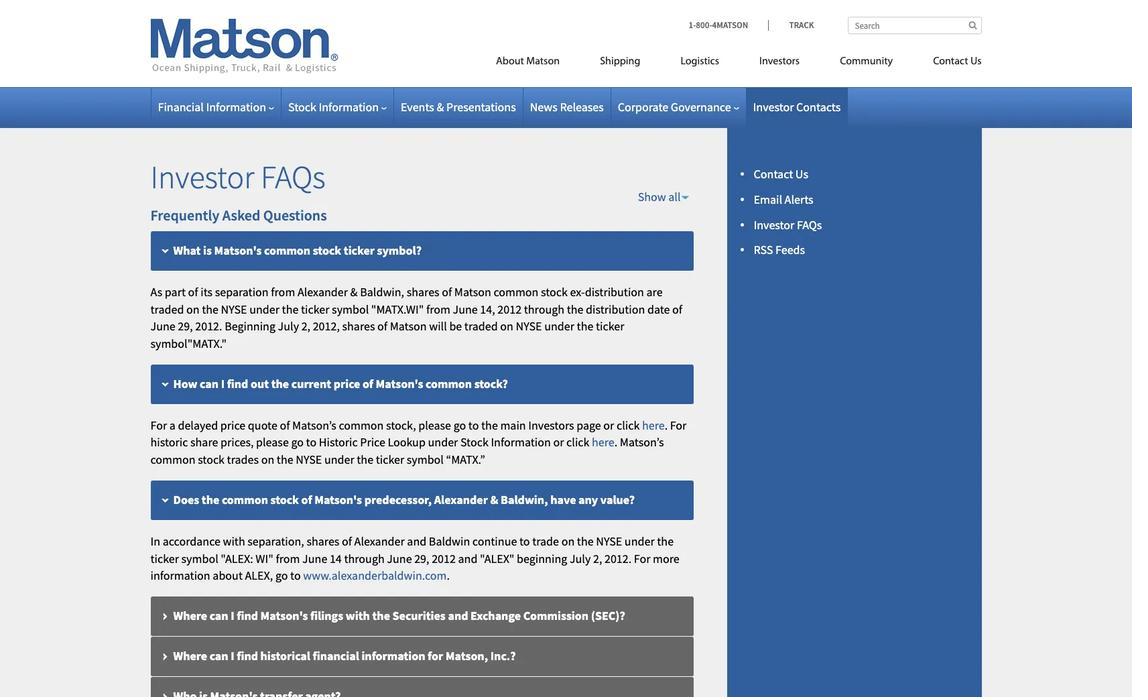 Task type: locate. For each thing, give the bounding box(es) containing it.
how can i find out the current price of matson's common stock? tab
[[151, 365, 694, 405]]

and down baldwin
[[458, 551, 478, 566]]

where inside "tab"
[[173, 608, 207, 624]]

under down ex-
[[545, 319, 575, 334]]

community link
[[820, 50, 914, 77]]

can for out
[[200, 376, 219, 391]]

under up 'more'
[[625, 534, 655, 549]]

matson's
[[214, 243, 262, 258], [376, 376, 424, 391], [315, 492, 362, 508], [261, 608, 308, 624]]

1 horizontal spatial 2012.
[[605, 551, 632, 566]]

0 vertical spatial matson's
[[292, 418, 337, 433]]

to left historic
[[306, 435, 317, 450]]

to
[[469, 418, 479, 433], [306, 435, 317, 450], [520, 534, 530, 549], [290, 568, 301, 584]]

0 vertical spatial 2,
[[302, 319, 311, 334]]

contact us
[[934, 56, 982, 67], [754, 166, 809, 182]]

of up www.alexanderbaldwin.com
[[342, 534, 352, 549]]

where for where can i find historical financial information for matson, inc.?
[[173, 649, 207, 664]]

0 vertical spatial here link
[[642, 418, 665, 433]]

1 horizontal spatial stock
[[461, 435, 489, 450]]

common inside "how can i find out the current price of matson's common stock?" tab
[[426, 376, 472, 391]]

traded down 14,
[[465, 319, 498, 334]]

1 vertical spatial traded
[[465, 319, 498, 334]]

contact up email
[[754, 166, 794, 182]]

faqs up questions
[[261, 157, 326, 197]]

baldwin,
[[360, 284, 405, 300], [501, 492, 548, 508]]

2 horizontal spatial .
[[665, 418, 668, 433]]

0 vertical spatial please
[[419, 418, 451, 433]]

1 vertical spatial alexander
[[434, 492, 488, 508]]

0 vertical spatial 29,
[[178, 319, 193, 334]]

0 vertical spatial go
[[454, 418, 466, 433]]

0 vertical spatial investors
[[760, 56, 800, 67]]

can down about
[[210, 608, 228, 624]]

0 horizontal spatial contact us
[[754, 166, 809, 182]]

2012. inside as part of its separation from alexander & baldwin, shares of matson common stock ex-distribution are traded on the nyse under the ticker symbol "matx.wi" from june 14, 2012 through the distribution date of june 29, 2012. beginning july 2, 2012, shares of matson will be traded on nyse under the ticker symbol"matx."
[[195, 319, 222, 334]]

email
[[754, 192, 783, 207]]

0 vertical spatial investor faqs
[[151, 157, 326, 197]]

matson
[[527, 56, 560, 67], [455, 284, 492, 300], [390, 319, 427, 334]]

under up "matx."
[[428, 435, 458, 450]]

0 vertical spatial 2012.
[[195, 319, 222, 334]]

shares right 2012,
[[342, 319, 375, 334]]

lookup
[[388, 435, 426, 450]]

. inside . for historic share prices, please go to historic price lookup under stock information or click
[[665, 418, 668, 433]]

nyse inside in accordance with separation, shares of alexander and baldwin continue to trade on the nyse under the ticker symbol "alex: wi" from june 14 through june 29, 2012 and "alex" beginning july 2, 2012. for more information about alex, go to
[[596, 534, 623, 549]]

matson's down historic
[[315, 492, 362, 508]]

matson's inside "how can i find out the current price of matson's common stock?" tab
[[376, 376, 424, 391]]

0 horizontal spatial with
[[223, 534, 245, 549]]

for inside in accordance with separation, shares of alexander and baldwin continue to trade on the nyse under the ticker symbol "alex: wi" from june 14 through june 29, 2012 and "alex" beginning july 2, 2012. for more information about alex, go to
[[634, 551, 651, 566]]

for
[[428, 649, 443, 664]]

july inside in accordance with separation, shares of alexander and baldwin continue to trade on the nyse under the ticker symbol "alex: wi" from june 14 through june 29, 2012 and "alex" beginning july 2, 2012. for more information about alex, go to
[[570, 551, 591, 566]]

please up lookup
[[419, 418, 451, 433]]

0 horizontal spatial matson's
[[292, 418, 337, 433]]

to left trade
[[520, 534, 530, 549]]

2012 down baldwin
[[432, 551, 456, 566]]

1-800-4matson link
[[689, 19, 769, 31]]

2012
[[498, 301, 522, 317], [432, 551, 456, 566]]

news releases
[[530, 99, 604, 115]]

here link down page
[[592, 435, 615, 450]]

1 horizontal spatial contact us
[[934, 56, 982, 67]]

symbol inside in accordance with separation, shares of alexander and baldwin continue to trade on the nyse under the ticker symbol "alex: wi" from june 14 through june 29, 2012 and "alex" beginning july 2, 2012. for more information about alex, go to
[[181, 551, 218, 566]]

please inside . for historic share prices, please go to historic price lookup under stock information or click
[[256, 435, 289, 450]]

2 horizontal spatial shares
[[407, 284, 440, 300]]

14
[[330, 551, 342, 566]]

july right beginning
[[570, 551, 591, 566]]

tab
[[151, 677, 694, 698]]

about matson link
[[476, 50, 580, 77]]

2, right beginning
[[594, 551, 603, 566]]

. for historic share prices, please go to historic price lookup under stock information or click
[[151, 418, 687, 450]]

1 horizontal spatial for
[[634, 551, 651, 566]]

part
[[165, 284, 186, 300]]

0 horizontal spatial stock
[[288, 99, 317, 115]]

1 vertical spatial through
[[344, 551, 385, 566]]

2 horizontal spatial information
[[491, 435, 551, 450]]

distribution left are at the right
[[585, 284, 645, 300]]

1 vertical spatial go
[[291, 435, 304, 450]]

common up 14,
[[494, 284, 539, 300]]

june up be
[[453, 301, 478, 317]]

with right filings
[[346, 608, 370, 624]]

2012.
[[195, 319, 222, 334], [605, 551, 632, 566]]

1 horizontal spatial .
[[615, 435, 618, 450]]

governance
[[671, 99, 731, 115]]

track
[[790, 19, 815, 31]]

or right page
[[604, 418, 615, 433]]

rss feeds link
[[754, 242, 806, 258]]

and
[[407, 534, 427, 549], [458, 551, 478, 566], [448, 608, 469, 624]]

shares up "matx.wi"
[[407, 284, 440, 300]]

"alex"
[[480, 551, 515, 566]]

investors left page
[[529, 418, 575, 433]]

or up the have
[[554, 435, 564, 450]]

of left "its"
[[188, 284, 198, 300]]

baldwin, inside tab
[[501, 492, 548, 508]]

us up alerts
[[796, 166, 809, 182]]

where inside tab
[[173, 649, 207, 664]]

symbol up 2012,
[[332, 301, 369, 317]]

1 vertical spatial here link
[[592, 435, 615, 450]]

can inside "tab"
[[210, 608, 228, 624]]

search image
[[969, 21, 978, 30]]

under down historic
[[325, 452, 355, 468]]

through right 14,
[[524, 301, 565, 317]]

corporate governance link
[[618, 99, 740, 115]]

information down where can i find matson's filings with the securities and exchange commission (sec)?
[[362, 649, 426, 664]]

here link
[[642, 418, 665, 433], [592, 435, 615, 450]]

contact us up the email alerts link
[[754, 166, 809, 182]]

here down page
[[592, 435, 615, 450]]

and left exchange
[[448, 608, 469, 624]]

can left the historical
[[210, 649, 228, 664]]

to right alex,
[[290, 568, 301, 584]]

1 horizontal spatial alexander
[[355, 534, 405, 549]]

financial information link
[[158, 99, 274, 115]]

contact us link down search icon
[[914, 50, 982, 77]]

1 where from the top
[[173, 608, 207, 624]]

1 vertical spatial price
[[221, 418, 246, 433]]

1 vertical spatial baldwin,
[[501, 492, 548, 508]]

in
[[151, 534, 160, 549]]

find inside "tab"
[[237, 608, 258, 624]]

1 horizontal spatial matson
[[455, 284, 492, 300]]

go
[[454, 418, 466, 433], [291, 435, 304, 450], [276, 568, 288, 584]]

information down "accordance"
[[151, 568, 210, 584]]

29,
[[178, 319, 193, 334], [415, 551, 430, 566]]

0 horizontal spatial symbol
[[181, 551, 218, 566]]

stock?
[[475, 376, 508, 391]]

or
[[604, 418, 615, 433], [554, 435, 564, 450]]

0 vertical spatial 2012
[[498, 301, 522, 317]]

matson's inside where can i find matson's filings with the securities and exchange commission (sec)? "tab"
[[261, 608, 308, 624]]

investors down track link
[[760, 56, 800, 67]]

1 vertical spatial or
[[554, 435, 564, 450]]

common up the price
[[339, 418, 384, 433]]

0 vertical spatial alexander
[[298, 284, 348, 300]]

2 vertical spatial investor
[[754, 217, 795, 232]]

0 vertical spatial contact us
[[934, 56, 982, 67]]

0 vertical spatial &
[[437, 99, 444, 115]]

1 vertical spatial &
[[351, 284, 358, 300]]

from right separation
[[271, 284, 295, 300]]

how can i find out the current price of matson's common stock?
[[173, 376, 508, 391]]

as
[[151, 284, 162, 300]]

can
[[200, 376, 219, 391], [210, 608, 228, 624], [210, 649, 228, 664]]

1 vertical spatial from
[[427, 301, 451, 317]]

investor faqs up 'feeds'
[[754, 217, 822, 232]]

show
[[638, 189, 666, 204]]

2 vertical spatial can
[[210, 649, 228, 664]]

1 vertical spatial symbol
[[407, 452, 444, 468]]

0 horizontal spatial &
[[351, 284, 358, 300]]

symbol
[[332, 301, 369, 317], [407, 452, 444, 468], [181, 551, 218, 566]]

1 horizontal spatial here link
[[642, 418, 665, 433]]

july
[[278, 319, 299, 334], [570, 551, 591, 566]]

investor faqs up asked
[[151, 157, 326, 197]]

the
[[202, 301, 219, 317], [282, 301, 299, 317], [567, 301, 584, 317], [577, 319, 594, 334], [271, 376, 289, 391], [482, 418, 498, 433], [277, 452, 294, 468], [357, 452, 374, 468], [202, 492, 220, 508], [577, 534, 594, 549], [657, 534, 674, 549], [373, 608, 390, 624]]

presentations
[[447, 99, 516, 115]]

price up prices, on the left of the page
[[221, 418, 246, 433]]

1 horizontal spatial through
[[524, 301, 565, 317]]

corporate governance
[[618, 99, 731, 115]]

symbol down lookup
[[407, 452, 444, 468]]

july left 2012,
[[278, 319, 299, 334]]

2 horizontal spatial matson
[[527, 56, 560, 67]]

1 vertical spatial 2012
[[432, 551, 456, 566]]

matson inside the top menu navigation
[[527, 56, 560, 67]]

1 horizontal spatial please
[[419, 418, 451, 433]]

distribution
[[585, 284, 645, 300], [586, 301, 645, 317]]

investor for investor contacts link
[[754, 99, 794, 115]]

0 vertical spatial with
[[223, 534, 245, 549]]

common inside what is matson's common stock ticker symbol? tab
[[264, 243, 311, 258]]

quote
[[248, 418, 278, 433]]

here link right page
[[642, 418, 665, 433]]

. for matson's
[[615, 435, 618, 450]]

2012. up symbol"matx."
[[195, 319, 222, 334]]

matson's up historic
[[292, 418, 337, 433]]

contact us inside the top menu navigation
[[934, 56, 982, 67]]

on inside . matson's common stock trades on the nyse under the ticker symbol "matx."
[[261, 452, 274, 468]]

0 horizontal spatial 2,
[[302, 319, 311, 334]]

matson's up the historical
[[261, 608, 308, 624]]

matson's inside . matson's common stock trades on the nyse under the ticker symbol "matx."
[[620, 435, 664, 450]]

information inside where can i find historical financial information for matson, inc.? tab
[[362, 649, 426, 664]]

shares inside in accordance with separation, shares of alexander and baldwin continue to trade on the nyse under the ticker symbol "alex: wi" from june 14 through june 29, 2012 and "alex" beginning july 2, 2012. for more information about alex, go to
[[307, 534, 340, 549]]

None search field
[[848, 17, 982, 34]]

symbol inside as part of its separation from alexander & baldwin, shares of matson common stock ex-distribution are traded on the nyse under the ticker symbol "matx.wi" from june 14, 2012 through the distribution date of june 29, 2012. beginning july 2, 2012, shares of matson will be traded on nyse under the ticker symbol"matx."
[[332, 301, 369, 317]]

1 vertical spatial with
[[346, 608, 370, 624]]

where can i find historical financial information for matson, inc.?
[[173, 649, 516, 664]]

here
[[642, 418, 665, 433], [592, 435, 615, 450]]

information for stock information
[[319, 99, 379, 115]]

price right current
[[334, 376, 360, 391]]

i left the historical
[[231, 649, 235, 664]]

0 horizontal spatial .
[[447, 568, 450, 584]]

with inside in accordance with separation, shares of alexander and baldwin continue to trade on the nyse under the ticker symbol "alex: wi" from june 14 through june 29, 2012 and "alex" beginning july 2, 2012. for more information about alex, go to
[[223, 534, 245, 549]]

2 horizontal spatial &
[[491, 492, 499, 508]]

common inside 'does the common stock of matson's predecessor, alexander & baldwin, have any value?' tab
[[222, 492, 268, 508]]

investor
[[754, 99, 794, 115], [151, 157, 254, 197], [754, 217, 795, 232]]

go inside . for historic share prices, please go to historic price lookup under stock information or click
[[291, 435, 304, 450]]

july inside as part of its separation from alexander & baldwin, shares of matson common stock ex-distribution are traded on the nyse under the ticker symbol "matx.wi" from june 14, 2012 through the distribution date of june 29, 2012. beginning july 2, 2012, shares of matson will be traded on nyse under the ticker symbol"matx."
[[278, 319, 299, 334]]

ticker inside . matson's common stock trades on the nyse under the ticker symbol "matx."
[[376, 452, 405, 468]]

and left baldwin
[[407, 534, 427, 549]]

alexander up 2012,
[[298, 284, 348, 300]]

common down questions
[[264, 243, 311, 258]]

contact us link
[[914, 50, 982, 77], [754, 166, 809, 182]]

matson down "matx.wi"
[[390, 319, 427, 334]]

through inside as part of its separation from alexander & baldwin, shares of matson common stock ex-distribution are traded on the nyse under the ticker symbol "matx.wi" from june 14, 2012 through the distribution date of june 29, 2012. beginning july 2, 2012, shares of matson will be traded on nyse under the ticker symbol"matx."
[[524, 301, 565, 317]]

on right trade
[[562, 534, 575, 549]]

baldwin, inside as part of its separation from alexander & baldwin, shares of matson common stock ex-distribution are traded on the nyse under the ticker symbol "matx.wi" from june 14, 2012 through the distribution date of june 29, 2012. beginning july 2, 2012, shares of matson will be traded on nyse under the ticker symbol"matx."
[[360, 284, 405, 300]]

0 vertical spatial shares
[[407, 284, 440, 300]]

2 vertical spatial i
[[231, 649, 235, 664]]

0 horizontal spatial faqs
[[261, 157, 326, 197]]

investors inside the top menu navigation
[[760, 56, 800, 67]]

ticker
[[344, 243, 375, 258], [301, 301, 330, 317], [596, 319, 625, 334], [376, 452, 405, 468], [151, 551, 179, 566]]

baldwin, left the have
[[501, 492, 548, 508]]

0 vertical spatial through
[[524, 301, 565, 317]]

0 vertical spatial us
[[971, 56, 982, 67]]

baldwin, up "matx.wi"
[[360, 284, 405, 300]]

0 horizontal spatial investors
[[529, 418, 575, 433]]

"matx."
[[446, 452, 486, 468]]

2 vertical spatial matson
[[390, 319, 427, 334]]

0 horizontal spatial please
[[256, 435, 289, 450]]

as part of its separation from alexander & baldwin, shares of matson common stock ex-distribution are traded on the nyse under the ticker symbol "matx.wi" from june 14, 2012 through the distribution date of june 29, 2012. beginning july 2, 2012, shares of matson will be traded on nyse under the ticker symbol"matx."
[[151, 284, 683, 351]]

i down about
[[231, 608, 235, 624]]

1 horizontal spatial investor faqs
[[754, 217, 822, 232]]

common inside as part of its separation from alexander & baldwin, shares of matson common stock ex-distribution are traded on the nyse under the ticker symbol "matx.wi" from june 14, 2012 through the distribution date of june 29, 2012. beginning july 2, 2012, shares of matson will be traded on nyse under the ticker symbol"matx."
[[494, 284, 539, 300]]

please
[[419, 418, 451, 433], [256, 435, 289, 450]]

does the common stock of matson's predecessor, alexander & baldwin, have any value? tab panel
[[151, 533, 694, 585]]

0 horizontal spatial traded
[[151, 301, 184, 317]]

0 horizontal spatial july
[[278, 319, 299, 334]]

common left stock?
[[426, 376, 472, 391]]

symbol down "accordance"
[[181, 551, 218, 566]]

securities
[[393, 608, 446, 624]]

through up www.alexanderbaldwin.com link at left
[[344, 551, 385, 566]]

stock left ex-
[[541, 284, 568, 300]]

0 horizontal spatial baldwin,
[[360, 284, 405, 300]]

for inside . for historic share prices, please go to historic price lookup under stock information or click
[[671, 418, 687, 433]]

faqs down alerts
[[797, 217, 822, 232]]

contact us link up the email alerts link
[[754, 166, 809, 182]]

does the common stock of matson's predecessor, alexander & baldwin, have any value? tab
[[151, 481, 694, 521]]

0 vertical spatial find
[[227, 376, 248, 391]]

0 horizontal spatial 2012
[[432, 551, 456, 566]]

1 vertical spatial can
[[210, 608, 228, 624]]

shares up 14
[[307, 534, 340, 549]]

how
[[173, 376, 197, 391]]

29, up symbol"matx."
[[178, 319, 193, 334]]

find left 'out' at left bottom
[[227, 376, 248, 391]]

what is matson's common stock ticker symbol? tab panel
[[151, 284, 694, 353]]

2 horizontal spatial alexander
[[434, 492, 488, 508]]

matson's right is at the left of the page
[[214, 243, 262, 258]]

what is matson's common stock ticker symbol?
[[173, 243, 422, 258]]

0 horizontal spatial or
[[554, 435, 564, 450]]

0 horizontal spatial investor faqs
[[151, 157, 326, 197]]

price
[[334, 376, 360, 391], [221, 418, 246, 433]]

common down trades in the left of the page
[[222, 492, 268, 508]]

symbol?
[[377, 243, 422, 258]]

of right "quote"
[[280, 418, 290, 433]]

1 horizontal spatial 2,
[[594, 551, 603, 566]]

.
[[665, 418, 668, 433], [615, 435, 618, 450], [447, 568, 450, 584]]

i inside "tab"
[[231, 608, 235, 624]]

2 vertical spatial alexander
[[355, 534, 405, 549]]

i left 'out' at left bottom
[[221, 376, 225, 391]]

financial
[[158, 99, 204, 115]]

0 horizontal spatial alexander
[[298, 284, 348, 300]]

2 vertical spatial symbol
[[181, 551, 218, 566]]

on inside in accordance with separation, shares of alexander and baldwin continue to trade on the nyse under the ticker symbol "alex: wi" from june 14 through june 29, 2012 and "alex" beginning july 2, 2012. for more information about alex, go to
[[562, 534, 575, 549]]

. inside . matson's common stock trades on the nyse under the ticker symbol "matx."
[[615, 435, 618, 450]]

on
[[186, 301, 200, 317], [501, 319, 514, 334], [261, 452, 274, 468], [562, 534, 575, 549]]

alexander up www.alexanderbaldwin.com .
[[355, 534, 405, 549]]

2 vertical spatial .
[[447, 568, 450, 584]]

contact us down search icon
[[934, 56, 982, 67]]

rss
[[754, 242, 774, 258]]

price inside tab
[[334, 376, 360, 391]]

1 vertical spatial please
[[256, 435, 289, 450]]

1 vertical spatial faqs
[[797, 217, 822, 232]]

0 horizontal spatial contact us link
[[754, 166, 809, 182]]

1 horizontal spatial here
[[642, 418, 665, 433]]

does
[[173, 492, 199, 508]]

current
[[292, 376, 331, 391]]

alexander inside in accordance with separation, shares of alexander and baldwin continue to trade on the nyse under the ticker symbol "alex: wi" from june 14 through june 29, 2012 and "alex" beginning july 2, 2012. for more information about alex, go to
[[355, 534, 405, 549]]

29, down baldwin
[[415, 551, 430, 566]]

1 vertical spatial where
[[173, 649, 207, 664]]

800-
[[696, 19, 713, 31]]

click down page
[[567, 435, 590, 450]]

investor up rss feeds link
[[754, 217, 795, 232]]

delayed
[[178, 418, 218, 433]]

ticker inside in accordance with separation, shares of alexander and baldwin continue to trade on the nyse under the ticker symbol "alex: wi" from june 14 through june 29, 2012 and "alex" beginning july 2, 2012. for more information about alex, go to
[[151, 551, 179, 566]]

0 vertical spatial price
[[334, 376, 360, 391]]

1 vertical spatial us
[[796, 166, 809, 182]]

go inside in accordance with separation, shares of alexander and baldwin continue to trade on the nyse under the ticker symbol "alex: wi" from june 14 through june 29, 2012 and "alex" beginning july 2, 2012. for more information about alex, go to
[[276, 568, 288, 584]]

0 horizontal spatial information
[[151, 568, 210, 584]]

about
[[213, 568, 243, 584]]

1 horizontal spatial 2012
[[498, 301, 522, 317]]

alexander inside as part of its separation from alexander & baldwin, shares of matson common stock ex-distribution are traded on the nyse under the ticker symbol "matx.wi" from june 14, 2012 through the distribution date of june 29, 2012. beginning july 2, 2012, shares of matson will be traded on nyse under the ticker symbol"matx."
[[298, 284, 348, 300]]

information inside . for historic share prices, please go to historic price lookup under stock information or click
[[491, 435, 551, 450]]

2,
[[302, 319, 311, 334], [594, 551, 603, 566]]

matson's up value?
[[620, 435, 664, 450]]

2 vertical spatial &
[[491, 492, 499, 508]]

29, inside as part of its separation from alexander & baldwin, shares of matson common stock ex-distribution are traded on the nyse under the ticker symbol "matx.wi" from june 14, 2012 through the distribution date of june 29, 2012. beginning july 2, 2012, shares of matson will be traded on nyse under the ticker symbol"matx."
[[178, 319, 193, 334]]

from down separation,
[[276, 551, 300, 566]]

investor down investors link
[[754, 99, 794, 115]]

can right how
[[200, 376, 219, 391]]

of right current
[[363, 376, 374, 391]]

1 horizontal spatial july
[[570, 551, 591, 566]]

2 horizontal spatial symbol
[[407, 452, 444, 468]]

www.alexanderbaldwin.com link
[[303, 568, 447, 584]]

from inside in accordance with separation, shares of alexander and baldwin continue to trade on the nyse under the ticker symbol "alex: wi" from june 14 through june 29, 2012 and "alex" beginning july 2, 2012. for more information about alex, go to
[[276, 551, 300, 566]]

where can i find historical financial information for matson, inc.? tab
[[151, 637, 694, 677]]

information
[[206, 99, 266, 115], [319, 99, 379, 115], [491, 435, 551, 450]]

to inside . for historic share prices, please go to historic price lookup under stock information or click
[[306, 435, 317, 450]]

value?
[[601, 492, 635, 508]]

matson up 14,
[[455, 284, 492, 300]]

1 horizontal spatial contact
[[934, 56, 969, 67]]

june up www.alexanderbaldwin.com .
[[387, 551, 412, 566]]

shipping link
[[580, 50, 661, 77]]

ex-
[[570, 284, 585, 300]]

2 where from the top
[[173, 649, 207, 664]]

go right alex,
[[276, 568, 288, 584]]

investors
[[760, 56, 800, 67], [529, 418, 575, 433]]

0 vertical spatial july
[[278, 319, 299, 334]]

0 horizontal spatial here link
[[592, 435, 615, 450]]

& inside tab
[[491, 492, 499, 508]]

1 vertical spatial contact
[[754, 166, 794, 182]]

faqs
[[261, 157, 326, 197], [797, 217, 822, 232]]

. for for
[[665, 418, 668, 433]]

0 horizontal spatial contact
[[754, 166, 794, 182]]

of up separation,
[[302, 492, 312, 508]]

please down "quote"
[[256, 435, 289, 450]]

distribution left date
[[586, 301, 645, 317]]

logistics
[[681, 56, 720, 67]]

i for out
[[221, 376, 225, 391]]

find down alex,
[[237, 608, 258, 624]]

1 vertical spatial find
[[237, 608, 258, 624]]

Search search field
[[848, 17, 982, 34]]

with up "alex:
[[223, 534, 245, 549]]

matson's up "stock,"
[[376, 376, 424, 391]]



Task type: describe. For each thing, give the bounding box(es) containing it.
shipping
[[600, 56, 641, 67]]

0 vertical spatial faqs
[[261, 157, 326, 197]]

out
[[251, 376, 269, 391]]

contact inside the top menu navigation
[[934, 56, 969, 67]]

stock inside . for historic share prices, please go to historic price lookup under stock information or click
[[461, 435, 489, 450]]

under inside in accordance with separation, shares of alexander and baldwin continue to trade on the nyse under the ticker symbol "alex: wi" from june 14 through june 29, 2012 and "alex" beginning july 2, 2012. for more information about alex, go to
[[625, 534, 655, 549]]

matson image
[[151, 19, 338, 74]]

track link
[[769, 19, 815, 31]]

where can i find matson's filings with the securities and exchange commission (sec)?
[[173, 608, 626, 624]]

baldwin
[[429, 534, 470, 549]]

29, inside in accordance with separation, shares of alexander and baldwin continue to trade on the nyse under the ticker symbol "alex: wi" from june 14 through june 29, 2012 and "alex" beginning july 2, 2012. for more information about alex, go to
[[415, 551, 430, 566]]

contacts
[[797, 99, 841, 115]]

email alerts
[[754, 192, 814, 207]]

separation,
[[248, 534, 304, 549]]

financial information
[[158, 99, 266, 115]]

its
[[201, 284, 213, 300]]

i for historical
[[231, 649, 235, 664]]

continue
[[473, 534, 517, 549]]

investors link
[[740, 50, 820, 77]]

can for matson's
[[210, 608, 228, 624]]

a
[[170, 418, 176, 433]]

the inside 'does the common stock of matson's predecessor, alexander & baldwin, have any value?' tab
[[202, 492, 220, 508]]

1 vertical spatial distribution
[[586, 301, 645, 317]]

email alerts link
[[754, 192, 814, 207]]

and inside "tab"
[[448, 608, 469, 624]]

stock down questions
[[313, 243, 341, 258]]

events & presentations link
[[401, 99, 516, 115]]

releases
[[560, 99, 604, 115]]

1-
[[689, 19, 696, 31]]

alexander for baldwin,
[[298, 284, 348, 300]]

of up be
[[442, 284, 452, 300]]

information inside in accordance with separation, shares of alexander and baldwin continue to trade on the nyse under the ticker symbol "alex: wi" from june 14 through june 29, 2012 and "alex" beginning july 2, 2012. for more information about alex, go to
[[151, 568, 210, 584]]

june up symbol"matx."
[[151, 319, 176, 334]]

asked
[[222, 206, 261, 225]]

news
[[530, 99, 558, 115]]

june left 14
[[303, 551, 328, 566]]

alexander for baldwin
[[355, 534, 405, 549]]

can for historical
[[210, 649, 228, 664]]

will
[[429, 319, 447, 334]]

alexander inside tab
[[434, 492, 488, 508]]

commission
[[524, 608, 589, 624]]

financial
[[313, 649, 359, 664]]

historical
[[261, 649, 311, 664]]

0 horizontal spatial matson
[[390, 319, 427, 334]]

prices,
[[221, 435, 254, 450]]

ticker inside tab
[[344, 243, 375, 258]]

1 horizontal spatial click
[[617, 418, 640, 433]]

find for matson's
[[237, 608, 258, 624]]

1 horizontal spatial traded
[[465, 319, 498, 334]]

2, inside in accordance with separation, shares of alexander and baldwin continue to trade on the nyse under the ticker symbol "alex: wi" from june 14 through june 29, 2012 and "alex" beginning july 2, 2012. for more information about alex, go to
[[594, 551, 603, 566]]

where for where can i find matson's filings with the securities and exchange commission (sec)?
[[173, 608, 207, 624]]

1 vertical spatial matson
[[455, 284, 492, 300]]

0 vertical spatial from
[[271, 284, 295, 300]]

page
[[577, 418, 601, 433]]

the inside "how can i find out the current price of matson's common stock?" tab
[[271, 376, 289, 391]]

1 vertical spatial investor
[[151, 157, 254, 197]]

through inside in accordance with separation, shares of alexander and baldwin continue to trade on the nyse under the ticker symbol "alex: wi" from june 14 through june 29, 2012 and "alex" beginning july 2, 2012. for more information about alex, go to
[[344, 551, 385, 566]]

nyse inside . matson's common stock trades on the nyse under the ticker symbol "matx."
[[296, 452, 322, 468]]

price inside tab panel
[[221, 418, 246, 433]]

exchange
[[471, 608, 521, 624]]

of right date
[[673, 301, 683, 317]]

under inside . for historic share prices, please go to historic price lookup under stock information or click
[[428, 435, 458, 450]]

show all frequently asked questions
[[151, 189, 681, 225]]

corporate
[[618, 99, 669, 115]]

find for historical
[[237, 649, 258, 664]]

have
[[551, 492, 576, 508]]

click inside . for historic share prices, please go to historic price lookup under stock information or click
[[567, 435, 590, 450]]

. matson's common stock trades on the nyse under the ticker symbol "matx."
[[151, 435, 664, 468]]

inc.?
[[491, 649, 516, 664]]

i for matson's
[[231, 608, 235, 624]]

investor for investor faqs link
[[754, 217, 795, 232]]

14,
[[480, 301, 495, 317]]

under inside . matson's common stock trades on the nyse under the ticker symbol "matx."
[[325, 452, 355, 468]]

about
[[496, 56, 524, 67]]

trades
[[227, 452, 259, 468]]

where can i find matson's filings with the securities and exchange commission (sec)? tab
[[151, 597, 694, 637]]

what is matson's common stock ticker symbol? tab
[[151, 231, 694, 272]]

0 vertical spatial distribution
[[585, 284, 645, 300]]

feeds
[[776, 242, 806, 258]]

investor faqs link
[[754, 217, 822, 232]]

what
[[173, 243, 201, 258]]

0 vertical spatial stock
[[288, 99, 317, 115]]

questions
[[263, 206, 327, 225]]

predecessor,
[[365, 492, 432, 508]]

of inside in accordance with separation, shares of alexander and baldwin continue to trade on the nyse under the ticker symbol "alex: wi" from june 14 through june 29, 2012 and "alex" beginning july 2, 2012. for more information about alex, go to
[[342, 534, 352, 549]]

common inside . matson's common stock trades on the nyse under the ticker symbol "matx."
[[151, 452, 196, 468]]

0 vertical spatial here
[[642, 418, 665, 433]]

trade
[[533, 534, 559, 549]]

find for out
[[227, 376, 248, 391]]

1 vertical spatial contact us
[[754, 166, 809, 182]]

of down "matx.wi"
[[378, 319, 388, 334]]

the inside where can i find matson's filings with the securities and exchange commission (sec)? "tab"
[[373, 608, 390, 624]]

0 vertical spatial or
[[604, 418, 615, 433]]

stock up separation,
[[271, 492, 299, 508]]

historic
[[151, 435, 188, 450]]

"matx.wi"
[[371, 301, 424, 317]]

1 vertical spatial here
[[592, 435, 615, 450]]

2 horizontal spatial go
[[454, 418, 466, 433]]

frequently
[[151, 206, 220, 225]]

us inside the top menu navigation
[[971, 56, 982, 67]]

matson's inside 'does the common stock of matson's predecessor, alexander & baldwin, have any value?' tab
[[315, 492, 362, 508]]

or inside . for historic share prices, please go to historic price lookup under stock information or click
[[554, 435, 564, 450]]

2012 inside in accordance with separation, shares of alexander and baldwin continue to trade on the nyse under the ticker symbol "alex: wi" from june 14 through june 29, 2012 and "alex" beginning july 2, 2012. for more information about alex, go to
[[432, 551, 456, 566]]

matson's inside what is matson's common stock ticker symbol? tab
[[214, 243, 262, 258]]

investors inside how can i find out the current price of matson's common stock? tab panel
[[529, 418, 575, 433]]

any
[[579, 492, 598, 508]]

stock inside . matson's common stock trades on the nyse under the ticker symbol "matx."
[[198, 452, 225, 468]]

under up 'beginning'
[[250, 301, 280, 317]]

investor contacts link
[[754, 99, 841, 115]]

events & presentations
[[401, 99, 516, 115]]

stock information
[[288, 99, 379, 115]]

all
[[669, 189, 681, 204]]

of inside tab panel
[[280, 418, 290, 433]]

date
[[648, 301, 670, 317]]

www.alexanderbaldwin.com .
[[303, 568, 450, 584]]

. inside does the common stock of matson's predecessor, alexander & baldwin, have any value? tab panel
[[447, 568, 450, 584]]

2, inside as part of its separation from alexander & baldwin, shares of matson common stock ex-distribution are traded on the nyse under the ticker symbol "matx.wi" from june 14, 2012 through the distribution date of june 29, 2012. beginning july 2, 2012, shares of matson will be traded on nyse under the ticker symbol"matx."
[[302, 319, 311, 334]]

accordance
[[163, 534, 221, 549]]

& inside as part of its separation from alexander & baldwin, shares of matson common stock ex-distribution are traded on the nyse under the ticker symbol "matx.wi" from june 14, 2012 through the distribution date of june 29, 2012. beginning july 2, 2012, shares of matson will be traded on nyse under the ticker symbol"matx."
[[351, 284, 358, 300]]

2012,
[[313, 319, 340, 334]]

1 vertical spatial contact us link
[[754, 166, 809, 182]]

beginning
[[517, 551, 568, 566]]

0 vertical spatial and
[[407, 534, 427, 549]]

0 horizontal spatial for
[[151, 418, 167, 433]]

community
[[840, 56, 893, 67]]

wi"
[[256, 551, 274, 566]]

1 vertical spatial investor faqs
[[754, 217, 822, 232]]

alerts
[[785, 192, 814, 207]]

1-800-4matson
[[689, 19, 749, 31]]

"alex:
[[221, 551, 253, 566]]

top menu navigation
[[436, 50, 982, 77]]

does the common stock of matson's predecessor, alexander & baldwin, have any value?
[[173, 492, 635, 508]]

on right be
[[501, 319, 514, 334]]

on up symbol"matx."
[[186, 301, 200, 317]]

information for financial information
[[206, 99, 266, 115]]

2012. inside in accordance with separation, shares of alexander and baldwin continue to trade on the nyse under the ticker symbol "alex: wi" from june 14 through june 29, 2012 and "alex" beginning july 2, 2012. for more information about alex, go to
[[605, 551, 632, 566]]

main
[[501, 418, 526, 433]]

historic
[[319, 435, 358, 450]]

4matson
[[713, 19, 749, 31]]

how can i find out the current price of matson's common stock? tab panel
[[151, 417, 694, 469]]

2012 inside as part of its separation from alexander & baldwin, shares of matson common stock ex-distribution are traded on the nyse under the ticker symbol "matx.wi" from june 14, 2012 through the distribution date of june 29, 2012. beginning july 2, 2012, shares of matson will be traded on nyse under the ticker symbol"matx."
[[498, 301, 522, 317]]

stock,
[[386, 418, 416, 433]]

with inside "tab"
[[346, 608, 370, 624]]

rss feeds
[[754, 242, 806, 258]]

0 vertical spatial traded
[[151, 301, 184, 317]]

investor contacts
[[754, 99, 841, 115]]

alex,
[[245, 568, 273, 584]]

is
[[203, 243, 212, 258]]

be
[[450, 319, 462, 334]]

are
[[647, 284, 663, 300]]

0 horizontal spatial us
[[796, 166, 809, 182]]

1 horizontal spatial &
[[437, 99, 444, 115]]

1 vertical spatial and
[[458, 551, 478, 566]]

beginning
[[225, 319, 276, 334]]

share
[[190, 435, 218, 450]]

separation
[[215, 284, 269, 300]]

to up "matx."
[[469, 418, 479, 433]]

1 vertical spatial shares
[[342, 319, 375, 334]]

0 vertical spatial contact us link
[[914, 50, 982, 77]]

symbol inside . matson's common stock trades on the nyse under the ticker symbol "matx."
[[407, 452, 444, 468]]

about matson
[[496, 56, 560, 67]]

stock inside as part of its separation from alexander & baldwin, shares of matson common stock ex-distribution are traded on the nyse under the ticker symbol "matx.wi" from june 14, 2012 through the distribution date of june 29, 2012. beginning july 2, 2012, shares of matson will be traded on nyse under the ticker symbol"matx."
[[541, 284, 568, 300]]



Task type: vqa. For each thing, say whether or not it's contained in the screenshot.
right with
yes



